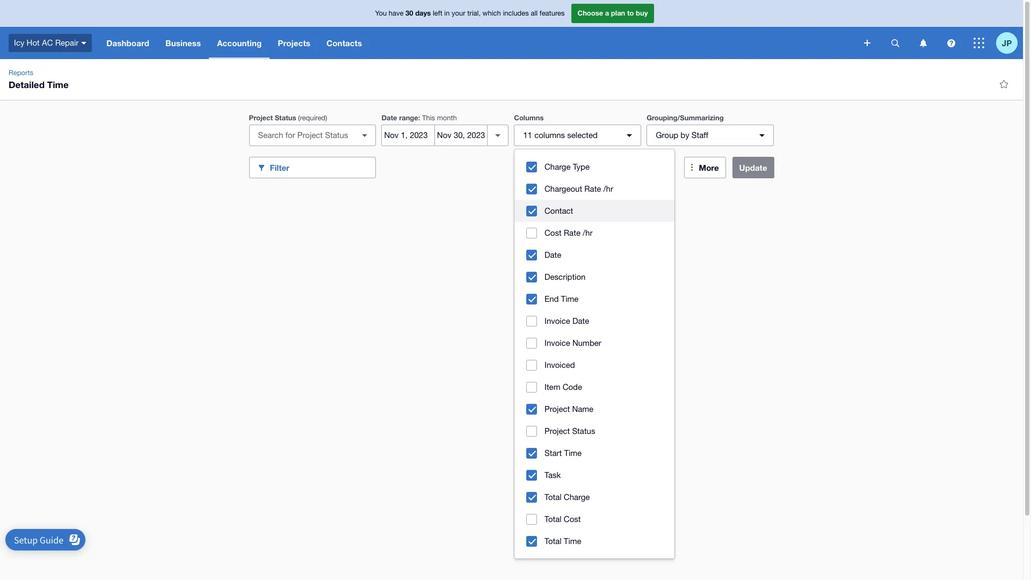 Task type: describe. For each thing, give the bounding box(es) containing it.
description button
[[515, 266, 675, 288]]

group by staff button
[[647, 125, 774, 146]]

invoice date
[[545, 316, 590, 326]]

total time button
[[515, 530, 675, 552]]

1 horizontal spatial svg image
[[892, 39, 900, 47]]

to
[[628, 9, 634, 17]]

projects button
[[270, 27, 319, 59]]

range
[[399, 113, 418, 122]]

have
[[389, 9, 404, 17]]

group
[[656, 131, 679, 140]]

you have 30 days left in your trial, which includes all features
[[375, 9, 565, 17]]

date for date range : this month
[[382, 113, 397, 122]]

description
[[545, 272, 586, 282]]

start time button
[[515, 442, 675, 464]]

time inside reports detailed time
[[47, 79, 69, 90]]

left
[[433, 9, 443, 17]]

code
[[563, 383, 582, 392]]

11 columns selected
[[523, 131, 598, 140]]

more
[[699, 163, 719, 172]]

charge type
[[545, 162, 590, 171]]

invoice date button
[[515, 310, 675, 332]]

reports detailed time
[[9, 69, 69, 90]]

update
[[740, 163, 768, 172]]

cost inside button
[[545, 228, 562, 237]]

2 horizontal spatial svg image
[[974, 38, 985, 48]]

svg image inside "icy hot ac repair" popup button
[[81, 42, 87, 44]]

project status ( required )
[[249, 113, 327, 122]]

contact button
[[515, 200, 675, 222]]

status for project status ( required )
[[275, 113, 296, 122]]

reports link
[[4, 68, 38, 78]]

time for total
[[564, 537, 582, 546]]

project name button
[[515, 398, 675, 420]]

1 horizontal spatial svg image
[[948, 39, 956, 47]]

projects
[[278, 38, 311, 48]]

trial,
[[468, 9, 481, 17]]

contacts button
[[319, 27, 370, 59]]

your
[[452, 9, 466, 17]]

item code button
[[515, 376, 675, 398]]

end time
[[545, 294, 579, 304]]

accounting button
[[209, 27, 270, 59]]

Select end date field
[[435, 125, 487, 146]]

list box containing charge type
[[515, 149, 675, 559]]

task
[[545, 471, 561, 480]]

business
[[165, 38, 201, 48]]

selected
[[568, 131, 598, 140]]

charge type button
[[515, 156, 675, 178]]

date range : this month
[[382, 113, 457, 122]]

group by staff
[[656, 131, 709, 140]]

task button
[[515, 464, 675, 486]]

banner containing jp
[[0, 0, 1024, 59]]

total for total cost
[[545, 515, 562, 524]]

by
[[681, 131, 690, 140]]

project for project status
[[545, 427, 570, 436]]

end time button
[[515, 288, 675, 310]]

total cost button
[[515, 508, 675, 530]]

total charge
[[545, 493, 590, 502]]

2 horizontal spatial date
[[573, 316, 590, 326]]

invoice number
[[545, 338, 602, 348]]

project status button
[[515, 420, 675, 442]]

status for project status
[[572, 427, 596, 436]]

you
[[375, 9, 387, 17]]

chargeout
[[545, 184, 582, 193]]

rate for chargeout
[[585, 184, 601, 193]]

dashboard link
[[98, 27, 157, 59]]

total time
[[545, 537, 582, 546]]

contact
[[545, 206, 573, 215]]

project status
[[545, 427, 596, 436]]

this
[[422, 114, 435, 122]]

:
[[418, 113, 420, 122]]

total charge button
[[515, 486, 675, 508]]

)
[[326, 114, 327, 122]]

more button
[[684, 157, 726, 178]]

which
[[483, 9, 501, 17]]

item code
[[545, 383, 582, 392]]

total for total charge
[[545, 493, 562, 502]]



Task type: vqa. For each thing, say whether or not it's contained in the screenshot.
and
no



Task type: locate. For each thing, give the bounding box(es) containing it.
/hr down the contact button
[[583, 228, 593, 237]]

filter button
[[249, 157, 376, 178]]

3 total from the top
[[545, 537, 562, 546]]

status down name
[[572, 427, 596, 436]]

0 horizontal spatial date
[[382, 113, 397, 122]]

project for project status ( required )
[[249, 113, 273, 122]]

0 vertical spatial cost
[[545, 228, 562, 237]]

2 horizontal spatial svg image
[[920, 39, 927, 47]]

0 vertical spatial status
[[275, 113, 296, 122]]

2 vertical spatial project
[[545, 427, 570, 436]]

contacts
[[327, 38, 362, 48]]

svg image
[[974, 38, 985, 48], [948, 39, 956, 47], [864, 40, 871, 46]]

total for total time
[[545, 537, 562, 546]]

1 vertical spatial project
[[545, 405, 570, 414]]

total down task
[[545, 493, 562, 502]]

list box
[[515, 149, 675, 559]]

jp
[[1002, 38, 1012, 48]]

rate down charge type button
[[585, 184, 601, 193]]

project for project name
[[545, 405, 570, 414]]

invoiced
[[545, 361, 575, 370]]

project down item
[[545, 405, 570, 414]]

plan
[[611, 9, 626, 17]]

total cost
[[545, 515, 581, 524]]

navigation inside banner
[[98, 27, 857, 59]]

/hr inside cost rate /hr button
[[583, 228, 593, 237]]

invoice for invoice number
[[545, 338, 570, 348]]

choose a plan to buy
[[578, 9, 648, 17]]

navigation containing dashboard
[[98, 27, 857, 59]]

1 invoice from the top
[[545, 316, 570, 326]]

invoice number button
[[515, 332, 675, 354]]

0 horizontal spatial cost
[[545, 228, 562, 237]]

invoice up invoiced
[[545, 338, 570, 348]]

0 vertical spatial charge
[[545, 162, 571, 171]]

start
[[545, 449, 562, 458]]

reports
[[9, 69, 33, 77]]

0 horizontal spatial svg image
[[81, 42, 87, 44]]

cost rate /hr button
[[515, 222, 675, 244]]

columns
[[514, 113, 544, 122]]

total up total time
[[545, 515, 562, 524]]

2 vertical spatial total
[[545, 537, 562, 546]]

0 vertical spatial rate
[[585, 184, 601, 193]]

detailed
[[9, 79, 45, 90]]

rate
[[585, 184, 601, 193], [564, 228, 581, 237]]

1 vertical spatial invoice
[[545, 338, 570, 348]]

charge up total cost
[[564, 493, 590, 502]]

end
[[545, 294, 559, 304]]

charge inside button
[[545, 162, 571, 171]]

in
[[445, 9, 450, 17]]

/hr for cost rate /hr
[[583, 228, 593, 237]]

date up description
[[545, 250, 562, 260]]

charge up the chargeout
[[545, 162, 571, 171]]

cost inside button
[[564, 515, 581, 524]]

/hr down charge type button
[[604, 184, 614, 193]]

project left (
[[249, 113, 273, 122]]

0 vertical spatial /hr
[[604, 184, 614, 193]]

None field
[[249, 125, 376, 146]]

time right end
[[561, 294, 579, 304]]

0 horizontal spatial /hr
[[583, 228, 593, 237]]

icy
[[14, 38, 24, 47]]

time down total cost
[[564, 537, 582, 546]]

group containing charge type
[[515, 149, 675, 559]]

1 total from the top
[[545, 493, 562, 502]]

0 vertical spatial date
[[382, 113, 397, 122]]

item
[[545, 383, 561, 392]]

1 vertical spatial total
[[545, 515, 562, 524]]

name
[[572, 405, 594, 414]]

navigation
[[98, 27, 857, 59]]

includes
[[503, 9, 529, 17]]

jp button
[[997, 27, 1024, 59]]

0 horizontal spatial svg image
[[864, 40, 871, 46]]

cost down total charge
[[564, 515, 581, 524]]

time right start
[[564, 449, 582, 458]]

1 vertical spatial charge
[[564, 493, 590, 502]]

1 horizontal spatial date
[[545, 250, 562, 260]]

number
[[573, 338, 602, 348]]

status
[[275, 113, 296, 122], [572, 427, 596, 436]]

2 total from the top
[[545, 515, 562, 524]]

update button
[[733, 157, 775, 178]]

date left "range"
[[382, 113, 397, 122]]

date up number
[[573, 316, 590, 326]]

hot
[[27, 38, 40, 47]]

0 vertical spatial project
[[249, 113, 273, 122]]

30
[[406, 9, 413, 17]]

dashboard
[[107, 38, 149, 48]]

project name
[[545, 405, 594, 414]]

0 vertical spatial invoice
[[545, 316, 570, 326]]

charge inside button
[[564, 493, 590, 502]]

columns
[[535, 131, 565, 140]]

status left (
[[275, 113, 296, 122]]

icy hot ac repair button
[[0, 27, 98, 59]]

1 horizontal spatial cost
[[564, 515, 581, 524]]

cost rate /hr
[[545, 228, 593, 237]]

project
[[249, 113, 273, 122], [545, 405, 570, 414], [545, 427, 570, 436]]

date for date
[[545, 250, 562, 260]]

status inside button
[[572, 427, 596, 436]]

0 horizontal spatial rate
[[564, 228, 581, 237]]

invoiced button
[[515, 354, 675, 376]]

/hr
[[604, 184, 614, 193], [583, 228, 593, 237]]

icy hot ac repair
[[14, 38, 79, 47]]

required
[[300, 114, 326, 122]]

11
[[523, 131, 532, 140]]

/hr for chargeout rate /hr
[[604, 184, 614, 193]]

2 invoice from the top
[[545, 338, 570, 348]]

/hr inside chargeout rate /hr button
[[604, 184, 614, 193]]

1 horizontal spatial rate
[[585, 184, 601, 193]]

project up start
[[545, 427, 570, 436]]

days
[[415, 9, 431, 17]]

(
[[298, 114, 300, 122]]

type
[[573, 162, 590, 171]]

chargeout rate /hr
[[545, 184, 614, 193]]

1 vertical spatial /hr
[[583, 228, 593, 237]]

Search for Project Status text field
[[250, 125, 356, 146]]

invoice down end time
[[545, 316, 570, 326]]

rate for cost
[[564, 228, 581, 237]]

business button
[[157, 27, 209, 59]]

accounting
[[217, 38, 262, 48]]

1 vertical spatial date
[[545, 250, 562, 260]]

0 horizontal spatial status
[[275, 113, 296, 122]]

invoice
[[545, 316, 570, 326], [545, 338, 570, 348]]

start time
[[545, 449, 582, 458]]

date button
[[515, 244, 675, 266]]

Select start date field
[[382, 125, 435, 146]]

a
[[605, 9, 609, 17]]

buy
[[636, 9, 648, 17]]

1 vertical spatial cost
[[564, 515, 581, 524]]

1 horizontal spatial status
[[572, 427, 596, 436]]

invoice for invoice date
[[545, 316, 570, 326]]

total down total cost
[[545, 537, 562, 546]]

svg image
[[892, 39, 900, 47], [920, 39, 927, 47], [81, 42, 87, 44]]

features
[[540, 9, 565, 17]]

1 vertical spatial status
[[572, 427, 596, 436]]

group
[[515, 149, 675, 559]]

cost down contact
[[545, 228, 562, 237]]

1 vertical spatial rate
[[564, 228, 581, 237]]

2 vertical spatial date
[[573, 316, 590, 326]]

choose
[[578, 9, 603, 17]]

list of convenience dates image
[[487, 125, 509, 146]]

0 vertical spatial total
[[545, 493, 562, 502]]

staff
[[692, 131, 709, 140]]

all
[[531, 9, 538, 17]]

banner
[[0, 0, 1024, 59]]

time for start
[[564, 449, 582, 458]]

filter
[[270, 163, 290, 172]]

date
[[382, 113, 397, 122], [545, 250, 562, 260], [573, 316, 590, 326]]

chargeout rate /hr button
[[515, 178, 675, 200]]

time right detailed
[[47, 79, 69, 90]]

time for end
[[561, 294, 579, 304]]

cost
[[545, 228, 562, 237], [564, 515, 581, 524]]

repair
[[55, 38, 79, 47]]

month
[[437, 114, 457, 122]]

1 horizontal spatial /hr
[[604, 184, 614, 193]]

grouping/summarizing
[[647, 113, 724, 122]]

rate down contact
[[564, 228, 581, 237]]

open image
[[354, 125, 376, 146]]

add to favourites image
[[993, 73, 1015, 95]]

ac
[[42, 38, 53, 47]]



